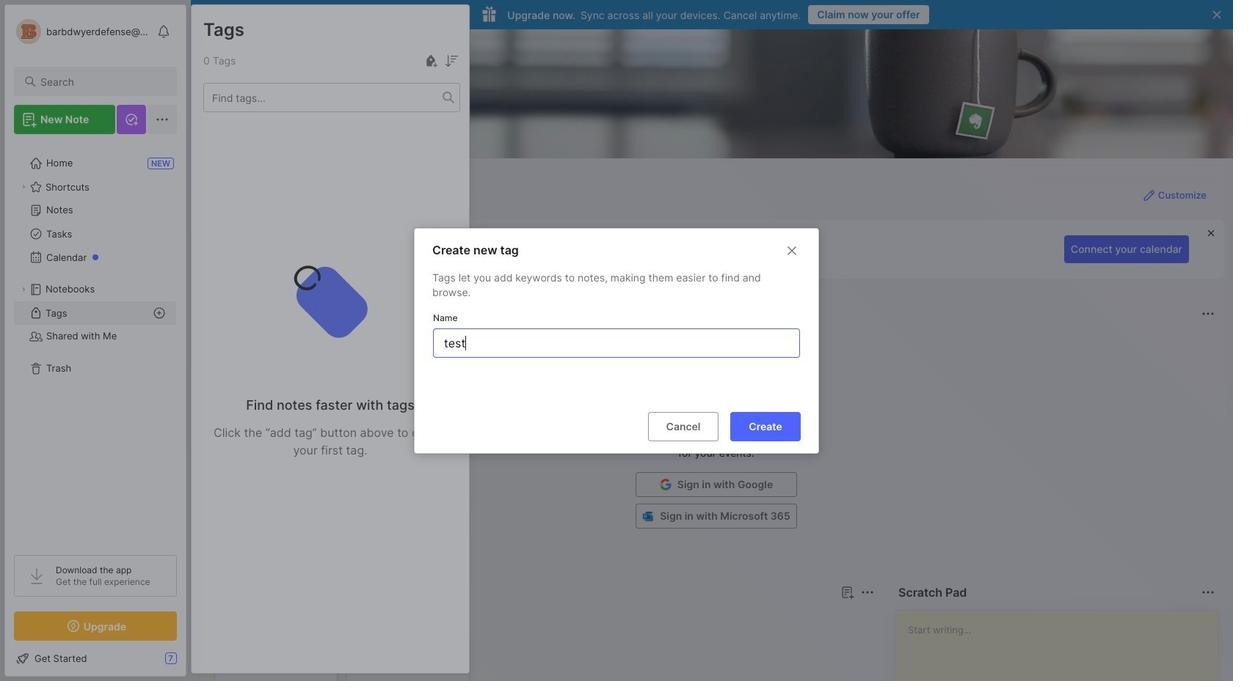 Task type: describe. For each thing, give the bounding box(es) containing it.
Start writing… text field
[[908, 612, 1217, 682]]

Tag name text field
[[443, 329, 794, 357]]

create new tag image
[[422, 52, 440, 70]]

close image
[[783, 242, 801, 259]]

Search text field
[[40, 75, 164, 89]]



Task type: locate. For each thing, give the bounding box(es) containing it.
tree
[[5, 143, 186, 543]]

none search field inside main element
[[40, 73, 164, 90]]

tree inside main element
[[5, 143, 186, 543]]

main element
[[0, 0, 191, 682]]

tab
[[217, 611, 260, 628]]

None search field
[[40, 73, 164, 90]]

Find tags… text field
[[204, 88, 443, 108]]

row group
[[214, 637, 479, 682]]

expand notebooks image
[[19, 286, 28, 294]]



Task type: vqa. For each thing, say whether or not it's contained in the screenshot.
Trash's (
no



